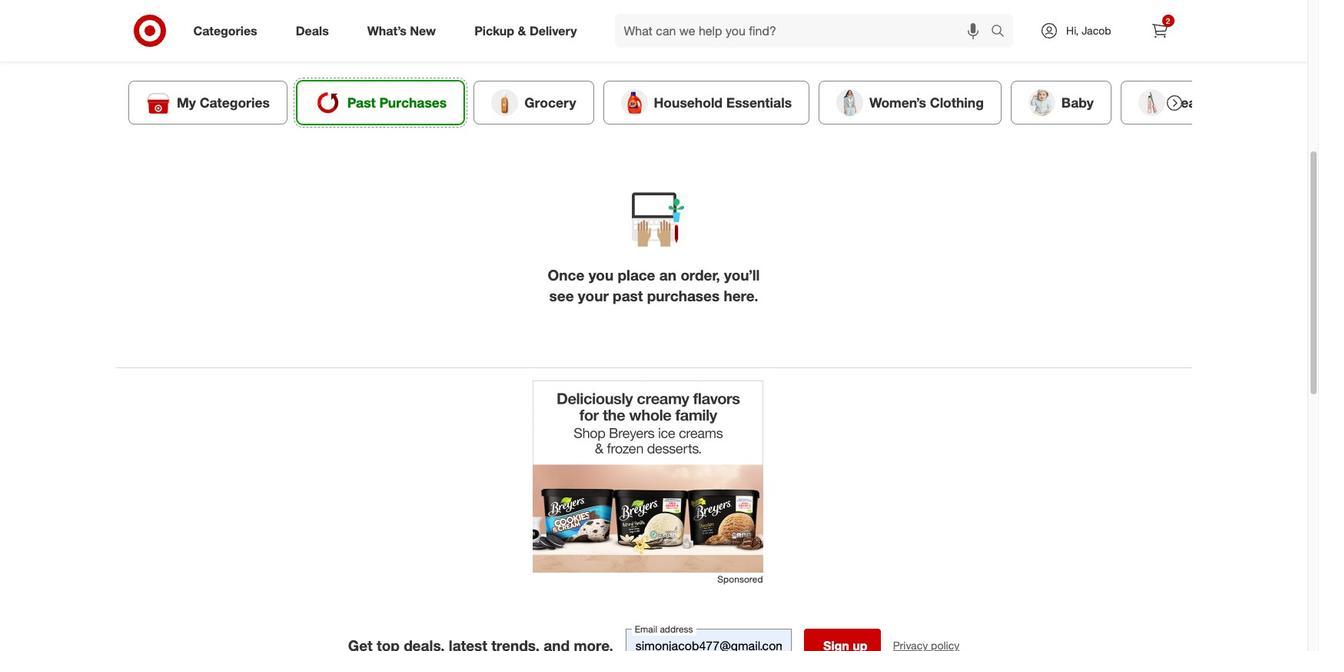 Task type: vqa. For each thing, say whether or not it's contained in the screenshot.
mark10370 - 4 years ago
no



Task type: locate. For each thing, give the bounding box(es) containing it.
baby button
[[1011, 81, 1112, 124]]

advertisement region
[[533, 381, 763, 573]]

see
[[550, 287, 574, 305]]

0 vertical spatial categories
[[193, 23, 257, 38]]

also
[[698, 30, 720, 45]]

you
[[589, 266, 614, 284]]

beauty
[[1172, 94, 1217, 110]]

2 link
[[1143, 14, 1177, 48]]

household
[[654, 94, 723, 110]]

new
[[410, 23, 436, 38]]

delivery
[[530, 23, 577, 38]]

past
[[347, 94, 375, 110]]

like
[[724, 30, 742, 45]]

women's clothing
[[870, 94, 984, 110]]

pickup & delivery
[[475, 23, 577, 38]]

categories up my categories
[[193, 23, 257, 38]]

order,
[[681, 266, 720, 284]]

women's clothing button
[[819, 81, 1002, 124]]

what's new link
[[354, 14, 455, 48]]

deals
[[296, 23, 329, 38]]

past purchases
[[347, 94, 447, 110]]

pickup
[[475, 23, 515, 38]]

categories
[[193, 23, 257, 38], [199, 94, 269, 110]]

you'll
[[724, 266, 760, 284]]

hi,
[[1067, 24, 1079, 37]]

beauty button
[[1121, 81, 1235, 124]]

purchases
[[379, 94, 447, 110]]

deals link
[[283, 14, 348, 48]]

1 vertical spatial categories
[[199, 94, 269, 110]]

once
[[548, 266, 585, 284]]

pickup & delivery link
[[462, 14, 597, 48]]

my categories
[[177, 94, 269, 110]]

once you place an order, you'll see your past purchases here.
[[548, 266, 760, 305]]

search
[[985, 24, 1022, 40]]

my categories button
[[128, 81, 287, 124]]

categories right the my
[[199, 94, 269, 110]]

sellers
[[591, 30, 629, 45]]

what's
[[367, 23, 407, 38]]

your
[[578, 287, 609, 305]]

place
[[618, 266, 656, 284]]

top sellers link
[[557, 23, 638, 55]]

my
[[177, 94, 196, 110]]

past
[[613, 287, 643, 305]]

essentials
[[726, 94, 792, 110]]

grocery
[[524, 94, 576, 110]]

None text field
[[626, 629, 792, 651]]



Task type: describe. For each thing, give the bounding box(es) containing it.
clothing
[[930, 94, 984, 110]]

top
[[566, 30, 587, 45]]

sponsored
[[718, 574, 763, 585]]

here.
[[724, 287, 759, 305]]

search button
[[985, 14, 1022, 51]]

2
[[1167, 16, 1171, 25]]

&
[[518, 23, 526, 38]]

past purchases button
[[296, 81, 464, 124]]

jacob
[[1082, 24, 1112, 37]]

categories inside button
[[199, 94, 269, 110]]

household essentials button
[[603, 81, 810, 124]]

purchases
[[647, 287, 720, 305]]

What can we help you find? suggestions appear below search field
[[615, 14, 995, 48]]

women's
[[870, 94, 926, 110]]

hi, jacob
[[1067, 24, 1112, 37]]

may
[[671, 30, 694, 45]]

baby
[[1062, 94, 1094, 110]]

categories link
[[180, 14, 277, 48]]

top sellers
[[566, 30, 629, 45]]

you
[[647, 30, 668, 45]]

you may also like link
[[638, 23, 751, 55]]

household essentials
[[654, 94, 792, 110]]

you may also like
[[647, 30, 742, 45]]

grocery button
[[474, 81, 594, 124]]

an
[[660, 266, 677, 284]]

what's new
[[367, 23, 436, 38]]



